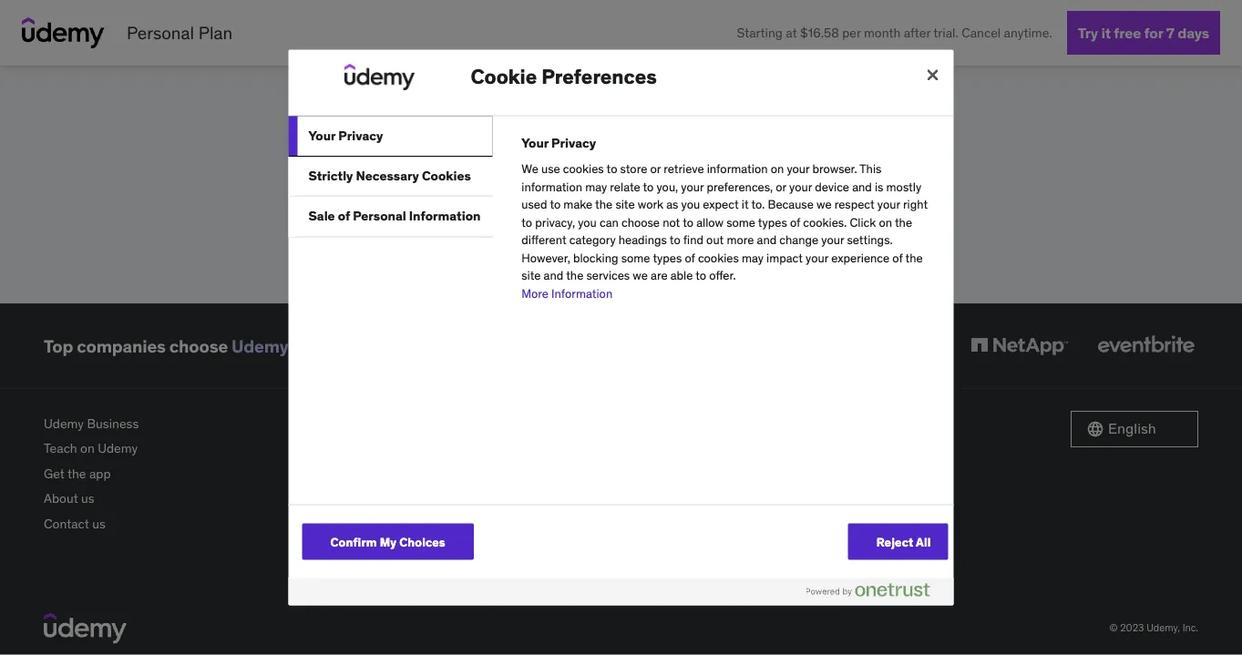 Task type: describe. For each thing, give the bounding box(es) containing it.
blocking
[[573, 250, 619, 266]]

choose inside we use cookies to store or retrieve information on your browser. this information may relate to you, your preferences, or your device and is mostly used to make the site work as you expect it to. because we respect your right to privacy, you can choose not to allow some types of cookies. click on the different category headings to find out more and change your settings. however, blocking some types of cookies may impact your experience of the site and the services we are able to offer. more information
[[622, 215, 660, 230]]

able
[[671, 268, 693, 283]]

0 vertical spatial us
[[81, 491, 95, 507]]

1 vertical spatial udemy image
[[44, 613, 127, 645]]

inc.
[[1183, 622, 1199, 635]]

confirm
[[331, 535, 377, 550]]

1 vertical spatial site
[[522, 268, 541, 283]]

privacy,
[[535, 215, 575, 230]]

teach
[[44, 441, 77, 457]]

different
[[522, 233, 567, 248]]

2 vertical spatial udemy
[[98, 441, 138, 457]]

udemy business teach on udemy get the app about us contact us
[[44, 416, 139, 533]]

information inside we use cookies to store or retrieve information on your browser. this information may relate to you, your preferences, or your device and is mostly used to make the site work as you expect it to. because we respect your right to privacy, you can choose not to allow some types of cookies. click on the different category headings to find out more and change your settings. however, blocking some types of cookies may impact your experience of the site and the services we are able to offer. more information
[[552, 286, 613, 301]]

try it free for 7 days link
[[1067, 11, 1221, 55]]

about us link
[[44, 487, 277, 512]]

use
[[542, 162, 560, 177]]

click
[[850, 215, 876, 230]]

services
[[587, 268, 630, 283]]

preferences,
[[707, 179, 773, 194]]

days
[[1178, 23, 1210, 42]]

get the app link
[[44, 462, 277, 487]]

to left store
[[607, 162, 618, 177]]

top
[[44, 335, 73, 357]]

netapp image
[[967, 327, 1072, 367]]

1 udemy logo image from the left
[[298, 59, 462, 95]]

sale of personal information
[[309, 208, 481, 224]]

0 horizontal spatial choose
[[169, 335, 228, 357]]

per
[[843, 24, 861, 41]]

0 vertical spatial udemy image
[[22, 17, 105, 48]]

contact us link
[[44, 512, 277, 537]]

right
[[903, 197, 928, 212]]

top companies choose udemy business
[[44, 335, 366, 357]]

the inside udemy business teach on udemy get the app about us contact us
[[67, 466, 86, 482]]

tab list inside cookie preferences 'alert dialog'
[[289, 116, 493, 237]]

starting
[[737, 24, 783, 41]]

we
[[522, 162, 539, 177]]

teach on udemy link
[[44, 437, 277, 462]]

month
[[864, 24, 901, 41]]

offer.
[[710, 268, 736, 283]]

of up change
[[790, 215, 801, 230]]

your privacy tab panel
[[513, 134, 947, 312]]

try
[[1078, 23, 1099, 42]]

strictly
[[309, 167, 353, 184]]

anytime.
[[1004, 24, 1053, 41]]

1 vertical spatial we
[[633, 268, 648, 283]]

app
[[89, 466, 111, 482]]

small image inside english button
[[1087, 421, 1105, 439]]

english
[[1109, 420, 1157, 439]]

as
[[667, 197, 679, 212]]

2 horizontal spatial and
[[853, 179, 872, 194]]

are
[[651, 268, 668, 283]]

your privacy for we use cookies to store or retrieve information on your browser. this information may relate to you, your preferences, or your device and is mostly used to make the site work as you expect it to. because we respect your right to privacy, you can choose not to allow some types of cookies. click on the different category headings to find out more and change your settings. however, blocking some types of cookies may impact your experience of the site and the services we are able to offer.
[[522, 134, 596, 151]]

$16.58
[[801, 24, 840, 41]]

investors
[[292, 516, 344, 533]]

udemy,
[[1147, 622, 1181, 635]]

preferences
[[542, 64, 657, 89]]

sale
[[309, 208, 335, 224]]

more
[[727, 233, 754, 248]]

relate
[[610, 179, 641, 194]]

starting at $16.58 per month after trial. cancel anytime.
[[737, 24, 1053, 41]]

0 horizontal spatial may
[[586, 179, 607, 194]]

1 horizontal spatial you
[[682, 197, 700, 212]]

cookie preferences alert dialog
[[289, 50, 954, 606]]

your for we use cookies to store or retrieve information on your browser. this information may relate to you, your preferences, or your device and is mostly used to make the site work as you expect it to. because we respect your right to privacy, you can choose not to allow some types of cookies. click on the different category headings to find out more and change your settings. however, blocking some types of cookies may impact your experience of the site and the services we are able to offer.
[[522, 134, 549, 151]]

get
[[44, 466, 65, 482]]

impact
[[767, 250, 803, 266]]

cookies
[[422, 167, 471, 184]]

work
[[638, 197, 664, 212]]

headings
[[619, 233, 667, 248]]

2 small image from the top
[[877, 158, 895, 177]]

is
[[875, 179, 884, 194]]

this
[[860, 162, 882, 177]]

free
[[1114, 23, 1142, 42]]

category
[[570, 233, 616, 248]]

investors link
[[292, 512, 525, 537]]

more
[[522, 286, 549, 301]]

affiliate investors
[[292, 491, 344, 533]]

confirm my choices button
[[302, 524, 474, 560]]

affiliate
[[292, 491, 335, 507]]

change
[[780, 233, 819, 248]]

powered by onetrust image
[[806, 583, 930, 598]]

experience
[[832, 250, 890, 266]]

1 vertical spatial us
[[92, 516, 106, 533]]

not
[[663, 215, 680, 230]]

7
[[1167, 23, 1175, 42]]

because
[[768, 197, 814, 212]]

can
[[600, 215, 619, 230]]

1 vertical spatial udemy business link
[[44, 411, 277, 437]]

to.
[[752, 197, 765, 212]]

trial.
[[934, 24, 959, 41]]

cancel
[[962, 24, 1001, 41]]

privacy for strictly necessary cookies
[[339, 128, 383, 144]]

make
[[564, 197, 593, 212]]

1 vertical spatial and
[[757, 233, 777, 248]]



Task type: locate. For each thing, give the bounding box(es) containing it.
at
[[786, 24, 798, 41]]

udemy image
[[22, 17, 105, 48], [44, 613, 127, 645]]

0 horizontal spatial information
[[409, 208, 481, 224]]

1 horizontal spatial and
[[757, 233, 777, 248]]

2 horizontal spatial on
[[879, 215, 893, 230]]

confirm my choices
[[331, 535, 446, 550]]

privacy up necessary
[[339, 128, 383, 144]]

0 horizontal spatial on
[[80, 441, 95, 457]]

it
[[1102, 23, 1111, 42], [742, 197, 749, 212]]

1 horizontal spatial privacy
[[552, 134, 596, 151]]

0 vertical spatial information
[[707, 162, 768, 177]]

and down "however,"
[[544, 268, 564, 283]]

0 vertical spatial information
[[409, 208, 481, 224]]

0 horizontal spatial or
[[650, 162, 661, 177]]

0 vertical spatial personal
[[127, 22, 194, 43]]

1 vertical spatial cookies
[[698, 250, 739, 266]]

the
[[595, 197, 613, 212], [895, 215, 913, 230], [906, 250, 923, 266], [566, 268, 584, 283], [67, 466, 86, 482]]

your inside tab list
[[309, 128, 336, 144]]

0 horizontal spatial you
[[578, 215, 597, 230]]

2 vertical spatial and
[[544, 268, 564, 283]]

information down cookies on the left of the page
[[409, 208, 481, 224]]

1 horizontal spatial site
[[616, 197, 635, 212]]

1 small image from the top
[[877, 107, 895, 126]]

to right "able"
[[696, 268, 707, 283]]

and up impact
[[757, 233, 777, 248]]

it left to.
[[742, 197, 749, 212]]

we use cookies to store or retrieve information on your browser. this information may relate to you, your preferences, or your device and is mostly used to make the site work as you expect it to. because we respect your right to privacy, you can choose not to allow some types of cookies. click on the different category headings to find out more and change your settings. however, blocking some types of cookies may impact your experience of the site and the services we are able to offer. more information
[[522, 162, 928, 301]]

of
[[338, 208, 350, 224], [790, 215, 801, 230], [685, 250, 695, 266], [893, 250, 903, 266]]

companies
[[77, 335, 166, 357]]

0 horizontal spatial types
[[653, 250, 682, 266]]

1 horizontal spatial business
[[292, 335, 366, 357]]

2 horizontal spatial udemy
[[232, 335, 289, 357]]

udemy business link
[[232, 335, 366, 357], [44, 411, 277, 437]]

out
[[707, 233, 724, 248]]

1 vertical spatial small image
[[877, 158, 895, 177]]

you
[[682, 197, 700, 212], [578, 215, 597, 230]]

1 horizontal spatial information
[[707, 162, 768, 177]]

cookie
[[471, 64, 537, 89]]

expect
[[703, 197, 739, 212]]

types up are
[[653, 250, 682, 266]]

reject all button
[[849, 524, 949, 560]]

0 vertical spatial small image
[[877, 209, 895, 227]]

small image up this
[[877, 107, 895, 126]]

1 vertical spatial types
[[653, 250, 682, 266]]

1 vertical spatial on
[[879, 215, 893, 230]]

0 vertical spatial business
[[292, 335, 366, 357]]

0 vertical spatial udemy business link
[[232, 335, 366, 357]]

0 horizontal spatial small image
[[877, 209, 895, 227]]

on
[[771, 162, 784, 177], [879, 215, 893, 230], [80, 441, 95, 457]]

information inside tab list
[[409, 208, 481, 224]]

on right teach
[[80, 441, 95, 457]]

0 horizontal spatial business
[[87, 416, 139, 432]]

2 vertical spatial on
[[80, 441, 95, 457]]

to down used
[[522, 215, 533, 230]]

0 horizontal spatial information
[[522, 179, 583, 194]]

privacy for we use cookies to store or retrieve information on your browser. this information may relate to you, your preferences, or your device and is mostly used to make the site work as you expect it to. because we respect your right to privacy, you can choose not to allow some types of cookies. click on the different category headings to find out more and change your settings. however, blocking some types of cookies may impact your experience of the site and the services we are able to offer.
[[552, 134, 596, 151]]

on up because
[[771, 162, 784, 177]]

1 vertical spatial choose
[[169, 335, 228, 357]]

cookies right use
[[563, 162, 604, 177]]

more information link
[[522, 286, 613, 301]]

small image
[[877, 107, 895, 126], [877, 158, 895, 177]]

find
[[684, 233, 704, 248]]

0 vertical spatial on
[[771, 162, 784, 177]]

0 vertical spatial and
[[853, 179, 872, 194]]

1 horizontal spatial some
[[727, 215, 756, 230]]

we up 'cookies.'
[[817, 197, 832, 212]]

allow
[[697, 215, 724, 230]]

may up "make"
[[586, 179, 607, 194]]

tab list
[[289, 116, 493, 237]]

cookie preferences
[[471, 64, 657, 89]]

and left is
[[853, 179, 872, 194]]

on right click
[[879, 215, 893, 230]]

0 vertical spatial may
[[586, 179, 607, 194]]

strictly necessary cookies
[[309, 167, 471, 184]]

0 vertical spatial it
[[1102, 23, 1111, 42]]

1 horizontal spatial cookies
[[698, 250, 739, 266]]

reject
[[877, 535, 914, 550]]

0 horizontal spatial some
[[622, 250, 651, 266]]

1 horizontal spatial or
[[776, 179, 787, 194]]

or up you,
[[650, 162, 661, 177]]

personal
[[127, 22, 194, 43], [353, 208, 406, 224]]

information
[[707, 162, 768, 177], [522, 179, 583, 194]]

privacy inside tab list
[[339, 128, 383, 144]]

0 horizontal spatial your privacy
[[309, 128, 383, 144]]

choose right companies
[[169, 335, 228, 357]]

your up strictly
[[309, 128, 336, 144]]

1 vertical spatial udemy
[[44, 416, 84, 432]]

0 vertical spatial or
[[650, 162, 661, 177]]

1 vertical spatial personal
[[353, 208, 406, 224]]

information up preferences,
[[707, 162, 768, 177]]

to up work
[[643, 179, 654, 194]]

0 horizontal spatial site
[[522, 268, 541, 283]]

©
[[1110, 622, 1118, 635]]

0 horizontal spatial it
[[742, 197, 749, 212]]

it inside "try it free for 7 days" link
[[1102, 23, 1111, 42]]

about
[[44, 491, 78, 507]]

your privacy up use
[[522, 134, 596, 151]]

2023
[[1121, 622, 1145, 635]]

1 vertical spatial you
[[578, 215, 597, 230]]

small image right click
[[877, 209, 895, 227]]

1 horizontal spatial may
[[742, 250, 764, 266]]

1 horizontal spatial we
[[817, 197, 832, 212]]

1 vertical spatial it
[[742, 197, 749, 212]]

1 vertical spatial information
[[522, 179, 583, 194]]

0 horizontal spatial and
[[544, 268, 564, 283]]

0 vertical spatial cookies
[[563, 162, 604, 177]]

small image
[[877, 209, 895, 227], [1087, 421, 1105, 439]]

we
[[817, 197, 832, 212], [633, 268, 648, 283]]

affiliate link
[[292, 487, 525, 512]]

your privacy for strictly necessary cookies
[[309, 128, 383, 144]]

udemy
[[232, 335, 289, 357], [44, 416, 84, 432], [98, 441, 138, 457]]

site down relate
[[616, 197, 635, 212]]

my
[[380, 535, 397, 550]]

however,
[[522, 250, 571, 266]]

0 vertical spatial udemy
[[232, 335, 289, 357]]

plan
[[198, 22, 233, 43]]

1 horizontal spatial information
[[552, 286, 613, 301]]

or up because
[[776, 179, 787, 194]]

try it free for 7 days
[[1078, 23, 1210, 42]]

0 vertical spatial site
[[616, 197, 635, 212]]

choose up headings
[[622, 215, 660, 230]]

1 vertical spatial small image
[[1087, 421, 1105, 439]]

device
[[815, 179, 850, 194]]

small image up is
[[877, 158, 895, 177]]

0 vertical spatial we
[[817, 197, 832, 212]]

settings.
[[847, 233, 893, 248]]

privacy inside tab panel
[[552, 134, 596, 151]]

1 horizontal spatial it
[[1102, 23, 1111, 42]]

types down to.
[[758, 215, 788, 230]]

0 horizontal spatial cookies
[[563, 162, 604, 177]]

1 vertical spatial may
[[742, 250, 764, 266]]

0 horizontal spatial personal
[[127, 22, 194, 43]]

1 vertical spatial information
[[552, 286, 613, 301]]

cookies.
[[804, 215, 847, 230]]

information down the services
[[552, 286, 613, 301]]

1 horizontal spatial small image
[[1087, 421, 1105, 439]]

1 horizontal spatial on
[[771, 162, 784, 177]]

eventbrite image
[[1094, 327, 1199, 367]]

0 horizontal spatial udemy
[[44, 416, 84, 432]]

personal down necessary
[[353, 208, 406, 224]]

mostly
[[887, 179, 922, 194]]

0 horizontal spatial your
[[309, 128, 336, 144]]

cookies down out
[[698, 250, 739, 266]]

tab list containing your privacy
[[289, 116, 493, 237]]

personal plan
[[127, 22, 233, 43]]

0 vertical spatial some
[[727, 215, 756, 230]]

on inside udemy business teach on udemy get the app about us contact us
[[80, 441, 95, 457]]

0 vertical spatial you
[[682, 197, 700, 212]]

choices
[[399, 535, 446, 550]]

1 horizontal spatial udemy
[[98, 441, 138, 457]]

your up we
[[522, 134, 549, 151]]

your privacy up strictly
[[309, 128, 383, 144]]

it right try
[[1102, 23, 1111, 42]]

it inside we use cookies to store or retrieve information on your browser. this information may relate to you, your preferences, or your device and is mostly used to make the site work as you expect it to. because we respect your right to privacy, you can choose not to allow some types of cookies. click on the different category headings to find out more and change your settings. however, blocking some types of cookies may impact your experience of the site and the services we are able to offer. more information
[[742, 197, 749, 212]]

0 vertical spatial choose
[[622, 215, 660, 230]]

1 horizontal spatial your
[[522, 134, 549, 151]]

0 horizontal spatial privacy
[[339, 128, 383, 144]]

you up category
[[578, 215, 597, 230]]

all
[[916, 535, 931, 550]]

necessary
[[356, 167, 419, 184]]

1 horizontal spatial choose
[[622, 215, 660, 230]]

you,
[[657, 179, 679, 194]]

browser.
[[813, 162, 858, 177]]

your for strictly necessary cookies
[[309, 128, 336, 144]]

1 horizontal spatial personal
[[353, 208, 406, 224]]

respect
[[835, 197, 875, 212]]

0 vertical spatial small image
[[877, 107, 895, 126]]

your inside tab panel
[[522, 134, 549, 151]]

1 vertical spatial business
[[87, 416, 139, 432]]

choose
[[622, 215, 660, 230], [169, 335, 228, 357]]

udemy logo image
[[298, 59, 462, 95], [340, 59, 420, 95]]

types
[[758, 215, 788, 230], [653, 250, 682, 266]]

of inside tab list
[[338, 208, 350, 224]]

retrieve
[[664, 162, 704, 177]]

to right not
[[683, 215, 694, 230]]

small image left the english
[[1087, 421, 1105, 439]]

english button
[[1071, 411, 1199, 448]]

you right the as
[[682, 197, 700, 212]]

us
[[81, 491, 95, 507], [92, 516, 106, 533]]

your privacy
[[309, 128, 383, 144], [522, 134, 596, 151]]

contact
[[44, 516, 89, 533]]

for
[[1145, 23, 1164, 42]]

1 horizontal spatial types
[[758, 215, 788, 230]]

of right sale
[[338, 208, 350, 224]]

personal inside tab list
[[353, 208, 406, 224]]

information down use
[[522, 179, 583, 194]]

reject all
[[877, 535, 931, 550]]

some down headings
[[622, 250, 651, 266]]

personal left plan
[[127, 22, 194, 43]]

may down more
[[742, 250, 764, 266]]

may
[[586, 179, 607, 194], [742, 250, 764, 266]]

© 2023 udemy, inc.
[[1110, 622, 1199, 635]]

to down not
[[670, 233, 681, 248]]

1 vertical spatial or
[[776, 179, 787, 194]]

0 vertical spatial types
[[758, 215, 788, 230]]

us right about
[[81, 491, 95, 507]]

us right the contact
[[92, 516, 106, 533]]

of down find
[[685, 250, 695, 266]]

site up 'more'
[[522, 268, 541, 283]]

we left are
[[633, 268, 648, 283]]

some up more
[[727, 215, 756, 230]]

information
[[409, 208, 481, 224], [552, 286, 613, 301]]

2 udemy logo image from the left
[[340, 59, 420, 95]]

1 vertical spatial some
[[622, 250, 651, 266]]

0 horizontal spatial we
[[633, 268, 648, 283]]

privacy up use
[[552, 134, 596, 151]]

after
[[904, 24, 931, 41]]

your privacy inside your privacy tab panel
[[522, 134, 596, 151]]

1 horizontal spatial your privacy
[[522, 134, 596, 151]]

used
[[522, 197, 547, 212]]

to up privacy,
[[550, 197, 561, 212]]

of down 'settings.'
[[893, 250, 903, 266]]

business inside udemy business teach on udemy get the app about us contact us
[[87, 416, 139, 432]]



Task type: vqa. For each thing, say whether or not it's contained in the screenshot.
COMPLETE
no



